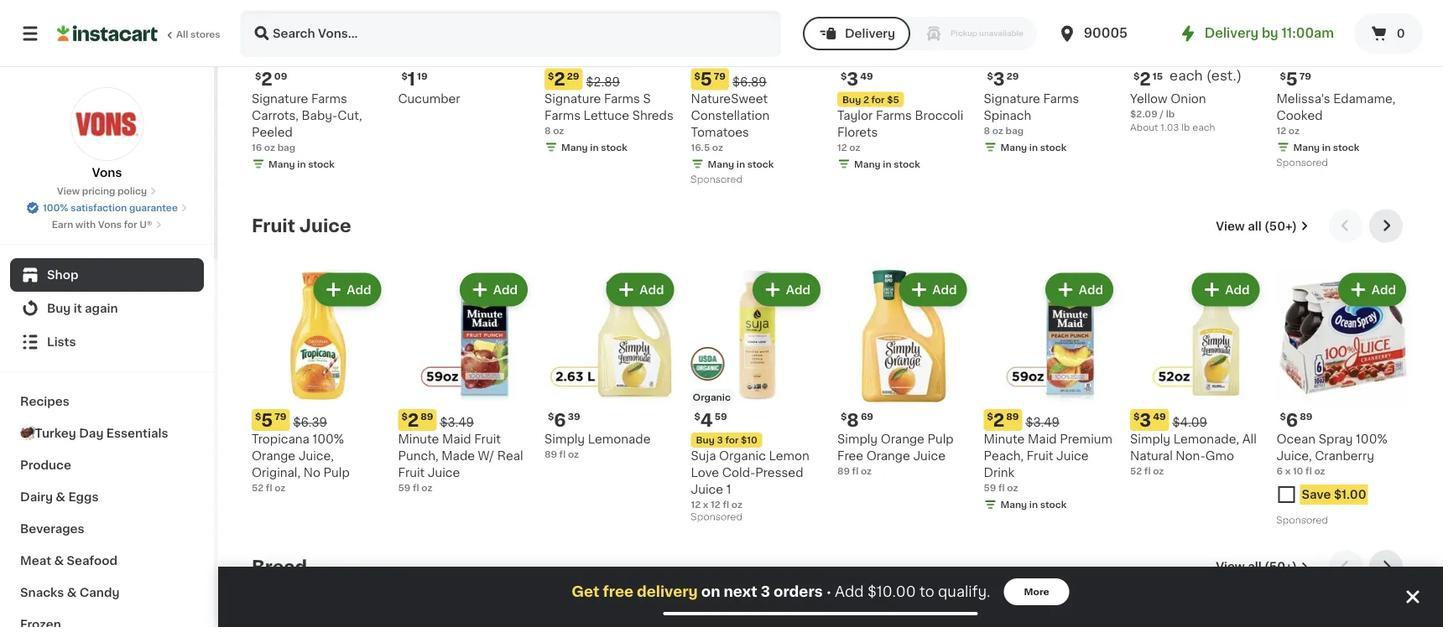 Task type: describe. For each thing, give the bounding box(es) containing it.
with
[[75, 220, 96, 230]]

premium
[[1060, 434, 1113, 446]]

yellow onion $2.09 / lb about 1.03 lb each
[[1130, 93, 1215, 132]]

x inside suja organic lemon love cold-pressed juice 1 12 x 12 fl oz
[[703, 501, 709, 510]]

29 for 2
[[567, 71, 579, 81]]

oz inside minute maid fruit punch, made w/ real fruit juice 59 fl oz
[[421, 484, 432, 493]]

cooked
[[1277, 110, 1323, 121]]

stock for cooked
[[1333, 143, 1360, 152]]

$ 8 69
[[841, 412, 874, 429]]

x inside ocean spray 100% juice, cranberry 6 x 10 fl oz
[[1285, 467, 1291, 476]]

buy 2 for $5
[[842, 95, 899, 104]]

$ 5 79 for tropicana 100% orange juice, original, no pulp
[[255, 412, 286, 429]]

15
[[1153, 71, 1163, 81]]

$2.89 original price: $3.49 element for minute maid premium peach, fruit juice drink
[[984, 409, 1117, 431]]

recipes
[[20, 396, 69, 408]]

stock for premium
[[1040, 501, 1067, 510]]

fruit up w/ on the bottom
[[474, 434, 501, 446]]

$ up natural
[[1134, 412, 1140, 422]]

in for 8
[[1029, 143, 1038, 152]]

meat & seafood
[[20, 556, 117, 567]]

in for baby-
[[297, 159, 306, 169]]

many for 12
[[1294, 143, 1320, 152]]

shop link
[[10, 258, 204, 292]]

$4.09
[[1173, 417, 1208, 429]]

many in stock for 8
[[1001, 143, 1067, 152]]

no
[[303, 467, 321, 479]]

more
[[1024, 588, 1050, 597]]

3 up spinach
[[993, 70, 1005, 88]]

🦃 turkey day essentials link
[[10, 418, 204, 450]]

view for fruit juice
[[1216, 220, 1245, 232]]

$3.49 original price: $4.09 element
[[1130, 409, 1263, 431]]

add button for minute maid premium peach, fruit juice drink
[[1047, 275, 1112, 305]]

3 up natural
[[1140, 412, 1151, 429]]

many in stock for 12
[[1294, 143, 1360, 152]]

stock for tomatoes
[[747, 159, 774, 169]]

52 inside the tropicana 100% orange juice, original, no pulp 52 fl oz
[[252, 484, 264, 493]]

$ 4 59
[[694, 412, 727, 429]]

shreds
[[632, 110, 674, 121]]

fruit down 16
[[252, 217, 295, 235]]

view for bread
[[1216, 561, 1245, 573]]

all for bread
[[1248, 561, 1262, 573]]

fl inside ocean spray 100% juice, cranberry 6 x 10 fl oz
[[1306, 467, 1312, 476]]

all stores link
[[57, 10, 222, 57]]

& for dairy
[[56, 492, 65, 503]]

in for florets
[[883, 159, 892, 169]]

$ 2 09
[[255, 70, 287, 88]]

$5
[[887, 95, 899, 104]]

treatment tracker modal dialog
[[218, 567, 1443, 628]]

constellation
[[691, 110, 770, 121]]

2 up peach, at the bottom of the page
[[993, 412, 1005, 429]]

0 horizontal spatial all
[[176, 30, 188, 39]]

beverages
[[20, 524, 84, 535]]

2 up punch,
[[408, 412, 419, 429]]

signature farms spinach 8 oz bag
[[984, 93, 1079, 135]]

lemon
[[769, 451, 810, 462]]

89 inside simply lemonade 89 fl oz
[[545, 450, 557, 459]]

peach,
[[984, 451, 1024, 462]]

$ inside '$ 2 09'
[[255, 71, 261, 81]]

onion
[[1171, 93, 1206, 104]]

oz inside suja organic lemon love cold-pressed juice 1 12 x 12 fl oz
[[732, 501, 743, 510]]

stores
[[190, 30, 220, 39]]

100% satisfaction guarantee button
[[26, 198, 188, 215]]

fl inside minute maid fruit punch, made w/ real fruit juice 59 fl oz
[[413, 484, 419, 493]]

0 vertical spatial vons
[[92, 167, 122, 179]]

09
[[274, 71, 287, 81]]

vons link
[[70, 87, 144, 181]]

cucumber
[[398, 93, 460, 104]]

many in stock for florets
[[854, 159, 920, 169]]

4
[[701, 412, 713, 429]]

oz inside the tropicana 100% orange juice, original, no pulp 52 fl oz
[[275, 484, 286, 493]]

11:00am
[[1282, 27, 1334, 39]]

0 vertical spatial view
[[57, 187, 80, 196]]

simply lemonade, all natural non-gmo 52 fl oz
[[1130, 434, 1257, 476]]

pulp inside the tropicana 100% orange juice, original, no pulp 52 fl oz
[[324, 467, 350, 479]]

earn with vons for u®
[[52, 220, 152, 230]]

u®
[[140, 220, 152, 230]]

3 down $ 4 59
[[717, 436, 723, 445]]

(50+) for bread
[[1265, 561, 1297, 573]]

0 vertical spatial 1
[[408, 70, 415, 88]]

delivery
[[637, 585, 698, 600]]

🦃 turkey day essentials
[[20, 428, 168, 440]]

peeled
[[252, 126, 293, 138]]

buy for 3
[[842, 95, 861, 104]]

shop
[[47, 269, 78, 281]]

3 inside treatment tracker modal dialog
[[761, 585, 770, 600]]

simply for 6
[[545, 434, 585, 446]]

add button for simply orange pulp free orange juice
[[901, 275, 965, 305]]

many in stock for 16.5
[[708, 159, 774, 169]]

$3.49 for minute maid premium peach, fruit juice drink
[[1026, 417, 1060, 429]]

day
[[79, 428, 104, 440]]

fl inside simply orange pulp free orange juice 89 fl oz
[[852, 467, 859, 476]]

(50+) for fruit juice
[[1265, 220, 1297, 232]]

service type group
[[803, 17, 1037, 50]]

oz inside taylor farms broccoli florets 12 oz
[[850, 143, 861, 152]]

add for minute maid premium peach, fruit juice drink
[[1079, 284, 1103, 296]]

lists link
[[10, 326, 204, 359]]

w/
[[478, 451, 494, 462]]

fruit down punch,
[[398, 467, 425, 479]]

sponsored badge image for melissa's edamame, cooked
[[1277, 159, 1327, 168]]

view all (50+) button for fruit juice
[[1209, 209, 1316, 243]]

0
[[1397, 28, 1405, 39]]

1 horizontal spatial lb
[[1182, 123, 1190, 132]]

2 horizontal spatial 5
[[1286, 70, 1298, 88]]

simply for 8
[[837, 434, 878, 446]]

melissa's edamame, cooked 12 oz
[[1277, 93, 1396, 135]]

save $1.00
[[1302, 489, 1367, 501]]

2 horizontal spatial 79
[[1300, 71, 1311, 81]]

eggs
[[68, 492, 99, 503]]

on
[[701, 585, 720, 600]]

lemonade,
[[1174, 434, 1239, 446]]

79 for naturesweet constellation tomatoes
[[714, 71, 726, 81]]

🦃
[[20, 428, 32, 440]]

many in stock for peach,
[[1001, 501, 1067, 510]]

0 button
[[1354, 13, 1423, 54]]

1 inside suja organic lemon love cold-pressed juice 1 12 x 12 fl oz
[[726, 484, 731, 496]]

minute for peach,
[[984, 434, 1025, 446]]

about
[[1130, 123, 1158, 132]]

4 add button from the left
[[754, 275, 819, 305]]

12 inside melissa's edamame, cooked 12 oz
[[1277, 126, 1287, 135]]

$ 3 29
[[987, 70, 1019, 88]]

oz inside ocean spray 100% juice, cranberry 6 x 10 fl oz
[[1314, 467, 1325, 476]]

cold-
[[722, 467, 755, 479]]

$ 6 39
[[548, 412, 580, 429]]

Search field
[[242, 12, 779, 55]]

$ inside $ 8 69
[[841, 412, 847, 422]]

it
[[74, 303, 82, 315]]

5 for naturesweet constellation tomatoes
[[701, 70, 712, 88]]

suja organic lemon love cold-pressed juice 1 12 x 12 fl oz
[[691, 451, 810, 510]]

$5.79 original price: $6.89 element
[[691, 68, 824, 90]]

$ up melissa's
[[1280, 71, 1286, 81]]

59 inside minute maid premium peach, fruit juice drink 59 fl oz
[[984, 484, 996, 493]]

100% inside the tropicana 100% orange juice, original, no pulp 52 fl oz
[[313, 434, 344, 446]]

dairy & eggs link
[[10, 482, 204, 514]]

each inside 'yellow onion $2.09 / lb about 1.03 lb each'
[[1193, 123, 1215, 132]]

meat
[[20, 556, 51, 567]]

save
[[1302, 489, 1331, 501]]

2 left the 09
[[261, 70, 273, 88]]

buy for 4
[[696, 436, 715, 445]]

oz inside melissa's edamame, cooked 12 oz
[[1289, 126, 1300, 135]]

view all (50+) for bread
[[1216, 561, 1297, 573]]

s
[[643, 93, 651, 104]]

product group containing 3
[[1130, 270, 1263, 478]]

$ 6 89
[[1280, 412, 1313, 429]]

fruit inside minute maid premium peach, fruit juice drink 59 fl oz
[[1027, 451, 1053, 462]]

5 for tropicana 100% orange juice, original, no pulp
[[261, 412, 273, 429]]

add button for simply lemonade, all natural non-gmo
[[1193, 275, 1258, 305]]

baby-
[[302, 110, 338, 121]]

essentials
[[106, 428, 168, 440]]

59 inside minute maid fruit punch, made w/ real fruit juice 59 fl oz
[[398, 484, 411, 493]]

$ 3 49 for $4.09
[[1134, 412, 1166, 429]]

fl inside "simply lemonade, all natural non-gmo 52 fl oz"
[[1144, 467, 1151, 476]]

3 up the buy 2 for $5
[[847, 70, 859, 88]]

stock for broccoli
[[894, 159, 920, 169]]

/
[[1160, 109, 1164, 118]]

taylor
[[837, 110, 873, 121]]

farms for signature farms spinach
[[1043, 93, 1079, 104]]

farms for taylor farms broccoli florets
[[876, 110, 912, 121]]

original,
[[252, 467, 301, 479]]

$5.79 original price: $6.39 element
[[252, 409, 385, 431]]

item carousel region containing fruit juice
[[252, 209, 1410, 537]]

to
[[920, 585, 935, 600]]

lemonade
[[588, 434, 651, 446]]

0 vertical spatial organic
[[693, 393, 731, 402]]

in for 16.5
[[737, 159, 745, 169]]

$3.49 for minute maid fruit punch, made w/ real fruit juice
[[440, 417, 474, 429]]

89 up peach, at the bottom of the page
[[1006, 412, 1019, 422]]

vons logo image
[[70, 87, 144, 161]]

$10.00
[[868, 585, 916, 600]]

ocean
[[1277, 434, 1316, 446]]

29 for 3
[[1007, 71, 1019, 81]]

delivery for delivery
[[845, 28, 895, 39]]

many for baby-
[[269, 159, 295, 169]]

pricing
[[82, 187, 115, 196]]

fl inside the tropicana 100% orange juice, original, no pulp 52 fl oz
[[266, 484, 272, 493]]

in for $2.89
[[590, 143, 599, 152]]

minute maid premium peach, fruit juice drink 59 fl oz
[[984, 434, 1113, 493]]

$10
[[741, 436, 757, 445]]

add inside treatment tracker modal dialog
[[835, 585, 864, 600]]

recipes link
[[10, 386, 204, 418]]

fruit juice
[[252, 217, 351, 235]]

natural
[[1130, 451, 1173, 462]]

$ up the buy 2 for $5
[[841, 71, 847, 81]]

earn with vons for u® link
[[52, 218, 162, 232]]

snacks & candy link
[[10, 577, 204, 609]]

lettuce
[[584, 110, 629, 121]]



Task type: vqa. For each thing, say whether or not it's contained in the screenshot.
Guarantee
yes



Task type: locate. For each thing, give the bounding box(es) containing it.
in down melissa's edamame, cooked 12 oz at the top right of the page
[[1322, 143, 1331, 152]]

1 $2.89 original price: $3.49 element from the left
[[398, 409, 531, 431]]

2 vertical spatial for
[[725, 436, 739, 445]]

49 inside item carousel region
[[1153, 412, 1166, 422]]

juice inside suja organic lemon love cold-pressed juice 1 12 x 12 fl oz
[[691, 484, 723, 496]]

0 vertical spatial &
[[56, 492, 65, 503]]

$6.39
[[293, 417, 327, 429]]

0 horizontal spatial minute
[[398, 434, 439, 446]]

0 horizontal spatial juice,
[[299, 451, 334, 462]]

59 inside $ 4 59
[[715, 412, 727, 422]]

$ 2 89 for minute maid premium peach, fruit juice drink
[[987, 412, 1019, 429]]

delivery left by
[[1205, 27, 1259, 39]]

2 horizontal spatial for
[[872, 95, 885, 104]]

(est.)
[[1206, 69, 1242, 83]]

many down 16.5 in the left of the page
[[708, 159, 734, 169]]

add button for minute maid fruit punch, made w/ real fruit juice
[[461, 275, 526, 305]]

$2.89 original price: $3.49 element
[[398, 409, 531, 431], [984, 409, 1117, 431]]

buy it again link
[[10, 292, 204, 326]]

0 horizontal spatial for
[[124, 220, 137, 230]]

2 simply from the left
[[837, 434, 878, 446]]

juice, inside the tropicana 100% orange juice, original, no pulp 52 fl oz
[[299, 451, 334, 462]]

all inside "simply lemonade, all natural non-gmo 52 fl oz"
[[1242, 434, 1257, 446]]

$ inside $ 1 19
[[402, 71, 408, 81]]

in down minute maid premium peach, fruit juice drink 59 fl oz
[[1029, 501, 1038, 510]]

2 up taylor
[[863, 95, 869, 104]]

8 add button from the left
[[1340, 275, 1405, 305]]

simply down the $ 6 39
[[545, 434, 585, 446]]

1 horizontal spatial minute
[[984, 434, 1025, 446]]

add for minute maid fruit punch, made w/ real fruit juice
[[493, 284, 518, 296]]

$ inside "$ 6 89"
[[1280, 412, 1286, 422]]

for for 3
[[872, 95, 885, 104]]

89 up punch,
[[421, 412, 433, 422]]

stock for 29
[[601, 143, 628, 152]]

oz down punch,
[[421, 484, 432, 493]]

1 vertical spatial view
[[1216, 220, 1245, 232]]

0 vertical spatial 52
[[1130, 467, 1142, 476]]

turkey
[[35, 428, 76, 440]]

seafood
[[67, 556, 117, 567]]

0 vertical spatial lb
[[1166, 109, 1175, 118]]

0 horizontal spatial 5
[[261, 412, 273, 429]]

1 vertical spatial lb
[[1182, 123, 1190, 132]]

for left u®
[[124, 220, 137, 230]]

•
[[826, 586, 832, 599]]

simply inside simply lemonade 89 fl oz
[[545, 434, 585, 446]]

0 horizontal spatial $3.49
[[440, 417, 474, 429]]

simply inside "simply lemonade, all natural non-gmo 52 fl oz"
[[1130, 434, 1171, 446]]

fl down cold-
[[723, 501, 729, 510]]

naturesweet
[[691, 93, 768, 104]]

2 $ 2 89 from the left
[[987, 412, 1019, 429]]

taylor farms broccoli florets 12 oz
[[837, 110, 964, 152]]

1 horizontal spatial bag
[[1006, 126, 1024, 135]]

1 horizontal spatial all
[[1242, 434, 1257, 446]]

$ 5 79 up tropicana
[[255, 412, 286, 429]]

0 horizontal spatial $2.89 original price: $3.49 element
[[398, 409, 531, 431]]

2 vertical spatial view
[[1216, 561, 1245, 573]]

0 vertical spatial item carousel region
[[252, 209, 1410, 537]]

vons up view pricing policy link
[[92, 167, 122, 179]]

$2.29 original price: $2.89 element
[[545, 68, 678, 90]]

oz inside signature farms spinach 8 oz bag
[[992, 126, 1003, 135]]

more button
[[1004, 579, 1070, 606]]

1 vertical spatial 52
[[252, 484, 264, 493]]

free
[[837, 451, 864, 462]]

add for simply lemonade, all natural non-gmo
[[1225, 284, 1250, 296]]

product group containing 8
[[837, 270, 970, 478]]

sponsored badge image for suja organic lemon love cold-pressed juice 1
[[691, 513, 742, 523]]

oz right 10
[[1314, 467, 1325, 476]]

buy left it
[[47, 303, 71, 315]]

$ 5 79 up the naturesweet
[[694, 70, 726, 88]]

view all (50+) button for bread
[[1209, 550, 1316, 584]]

$2.09
[[1130, 109, 1158, 118]]

$ 3 49 for buy 2 for $5
[[841, 70, 873, 88]]

2 minute from the left
[[984, 434, 1025, 446]]

free
[[603, 585, 634, 600]]

0 horizontal spatial 29
[[567, 71, 579, 81]]

ocean spray 100% juice, cranberry 6 x 10 fl oz
[[1277, 434, 1388, 476]]

0 vertical spatial each
[[1170, 69, 1203, 83]]

79 up tropicana
[[275, 412, 286, 422]]

stock down melissa's edamame, cooked 12 oz at the top right of the page
[[1333, 143, 1360, 152]]

3
[[847, 70, 859, 88], [993, 70, 1005, 88], [1140, 412, 1151, 429], [717, 436, 723, 445], [761, 585, 770, 600]]

in down taylor farms broccoli florets 12 oz
[[883, 159, 892, 169]]

vons
[[92, 167, 122, 179], [98, 220, 122, 230]]

5
[[701, 70, 712, 88], [1286, 70, 1298, 88], [261, 412, 273, 429]]

florets
[[837, 126, 878, 138]]

signature farms carrots, baby-cut, peeled 16 oz bag
[[252, 93, 362, 152]]

3 add button from the left
[[608, 275, 673, 305]]

many for florets
[[854, 159, 881, 169]]

89
[[421, 412, 433, 422], [1006, 412, 1019, 422], [1300, 412, 1313, 422], [545, 450, 557, 459], [837, 467, 850, 476]]

1 (50+) from the top
[[1265, 220, 1297, 232]]

many for $2.89
[[561, 143, 588, 152]]

2 horizontal spatial simply
[[1130, 434, 1171, 446]]

1 vertical spatial bag
[[277, 143, 296, 152]]

0 horizontal spatial 79
[[275, 412, 286, 422]]

8 down $2.29 original price: $2.89 element
[[545, 126, 551, 135]]

1 vertical spatial x
[[703, 501, 709, 510]]

cranberry
[[1315, 451, 1374, 462]]

stock down signature farms carrots, baby-cut, peeled 16 oz bag
[[308, 159, 335, 169]]

1 29 from the left
[[567, 71, 579, 81]]

all
[[1248, 220, 1262, 232], [1248, 561, 1262, 573]]

3 simply from the left
[[1130, 434, 1171, 446]]

100% inside button
[[43, 203, 68, 213]]

drink
[[984, 467, 1015, 479]]

1 down cold-
[[726, 484, 731, 496]]

8 left 69
[[847, 412, 859, 429]]

bag inside signature farms spinach 8 oz bag
[[1006, 126, 1024, 135]]

add for simply lemonade
[[640, 284, 664, 296]]

fl down the free
[[852, 467, 859, 476]]

0 horizontal spatial 8
[[545, 126, 551, 135]]

stock for spinach
[[1040, 143, 1067, 152]]

oz
[[553, 126, 564, 135], [992, 126, 1003, 135], [1289, 126, 1300, 135], [264, 143, 275, 152], [712, 143, 723, 152], [850, 143, 861, 152], [568, 450, 579, 459], [861, 467, 872, 476], [1153, 467, 1164, 476], [1314, 467, 1325, 476], [275, 484, 286, 493], [421, 484, 432, 493], [1007, 484, 1018, 493], [732, 501, 743, 510]]

79
[[714, 71, 726, 81], [1300, 71, 1311, 81], [275, 412, 286, 422]]

1 vertical spatial item carousel region
[[252, 550, 1410, 628]]

2 left 15
[[1140, 70, 1151, 88]]

bag inside signature farms carrots, baby-cut, peeled 16 oz bag
[[277, 143, 296, 152]]

& inside 'link'
[[54, 556, 64, 567]]

0 horizontal spatial pulp
[[324, 467, 350, 479]]

buy inside item carousel region
[[696, 436, 715, 445]]

2 view all (50+) button from the top
[[1209, 550, 1316, 584]]

1 left "19"
[[408, 70, 415, 88]]

produce link
[[10, 450, 204, 482]]

many down lettuce at top left
[[561, 143, 588, 152]]

delivery button
[[803, 17, 911, 50]]

organic
[[693, 393, 731, 402], [719, 451, 766, 462]]

many inside item carousel region
[[1001, 501, 1027, 510]]

stock down signature farms spinach 8 oz bag
[[1040, 143, 1067, 152]]

broccoli
[[915, 110, 964, 121]]

1 add button from the left
[[315, 275, 380, 305]]

sponsored badge image for naturesweet constellation tomatoes
[[691, 175, 742, 185]]

oz inside minute maid premium peach, fruit juice drink 59 fl oz
[[1007, 484, 1018, 493]]

1 horizontal spatial delivery
[[1205, 27, 1259, 39]]

instacart logo image
[[57, 23, 158, 44]]

0 vertical spatial pulp
[[928, 434, 954, 446]]

$2.89 original price: $3.49 element for minute maid fruit punch, made w/ real fruit juice
[[398, 409, 531, 431]]

juice inside minute maid fruit punch, made w/ real fruit juice 59 fl oz
[[428, 467, 460, 479]]

1 horizontal spatial 5
[[701, 70, 712, 88]]

signature inside $ 2 29 $2.89 signature farms s farms lettuce shreds 8 oz
[[545, 93, 601, 104]]

1 horizontal spatial for
[[725, 436, 739, 445]]

orange inside the tropicana 100% orange juice, original, no pulp 52 fl oz
[[252, 451, 296, 462]]

many down drink
[[1001, 501, 1027, 510]]

juice, for x
[[1277, 451, 1312, 462]]

produce
[[20, 460, 71, 472]]

39
[[568, 412, 580, 422]]

juice inside simply orange pulp free orange juice 89 fl oz
[[913, 451, 946, 462]]

many for 8
[[1001, 143, 1027, 152]]

oz down cold-
[[732, 501, 743, 510]]

1 $ 2 89 from the left
[[402, 412, 433, 429]]

$ 5 79 inside $5.79 original price: $6.89 element
[[694, 70, 726, 88]]

$ 5 79 inside $5.79 original price: $6.39 element
[[255, 412, 286, 429]]

0 horizontal spatial 100%
[[43, 203, 68, 213]]

stock inside item carousel region
[[1040, 501, 1067, 510]]

oz inside signature farms carrots, baby-cut, peeled 16 oz bag
[[264, 143, 275, 152]]

1 horizontal spatial 59
[[715, 412, 727, 422]]

in inside item carousel region
[[1029, 501, 1038, 510]]

8 down spinach
[[984, 126, 990, 135]]

for inside item carousel region
[[725, 436, 739, 445]]

0 vertical spatial all
[[1248, 220, 1262, 232]]

$ inside the $ 6 39
[[548, 412, 554, 422]]

0 vertical spatial view all (50+)
[[1216, 220, 1297, 232]]

$ 3 49 up the buy 2 for $5
[[841, 70, 873, 88]]

2 view all (50+) from the top
[[1216, 561, 1297, 573]]

0 horizontal spatial 52
[[252, 484, 264, 493]]

fl
[[559, 450, 566, 459], [852, 467, 859, 476], [1144, 467, 1151, 476], [1306, 467, 1312, 476], [266, 484, 272, 493], [413, 484, 419, 493], [999, 484, 1005, 493], [723, 501, 729, 510]]

$ inside $ 4 59
[[694, 412, 701, 422]]

52 inside "simply lemonade, all natural non-gmo 52 fl oz"
[[1130, 467, 1142, 476]]

lists
[[47, 336, 76, 348]]

many for 16.5
[[708, 159, 734, 169]]

1 view all (50+) button from the top
[[1209, 209, 1316, 243]]

view all (50+) for fruit juice
[[1216, 220, 1297, 232]]

pulp inside simply orange pulp free orange juice 89 fl oz
[[928, 434, 954, 446]]

many in stock inside item carousel region
[[1001, 501, 1067, 510]]

$1.00
[[1334, 489, 1367, 501]]

1 horizontal spatial $ 2 89
[[987, 412, 1019, 429]]

89 up 'ocean'
[[1300, 412, 1313, 422]]

0 horizontal spatial maid
[[442, 434, 471, 446]]

stock
[[601, 143, 628, 152], [1040, 143, 1067, 152], [1333, 143, 1360, 152], [308, 159, 335, 169], [747, 159, 774, 169], [894, 159, 920, 169], [1040, 501, 1067, 510]]

many
[[561, 143, 588, 152], [1001, 143, 1027, 152], [1294, 143, 1320, 152], [269, 159, 295, 169], [708, 159, 734, 169], [854, 159, 881, 169], [1001, 501, 1027, 510]]

1 maid from the left
[[442, 434, 471, 446]]

0 horizontal spatial delivery
[[845, 28, 895, 39]]

farms
[[311, 93, 347, 104], [604, 93, 640, 104], [1043, 93, 1079, 104], [545, 110, 581, 121], [876, 110, 912, 121]]

oz inside "simply lemonade, all natural non-gmo 52 fl oz"
[[1153, 467, 1164, 476]]

0 vertical spatial bag
[[1006, 126, 1024, 135]]

signature inside signature farms spinach 8 oz bag
[[984, 93, 1040, 104]]

add for tropicana 100% orange juice, original, no pulp
[[347, 284, 371, 296]]

79 for tropicana 100% orange juice, original, no pulp
[[275, 412, 286, 422]]

100% down $5.79 original price: $6.39 element
[[313, 434, 344, 446]]

maid up "made"
[[442, 434, 471, 446]]

100%
[[43, 203, 68, 213], [313, 434, 344, 446], [1356, 434, 1388, 446]]

79 inside item carousel region
[[275, 412, 286, 422]]

item badge image
[[691, 347, 725, 381]]

farms inside signature farms carrots, baby-cut, peeled 16 oz bag
[[311, 93, 347, 104]]

$2.15 each (estimated) element
[[1130, 68, 1263, 90]]

$ up peach, at the bottom of the page
[[987, 412, 993, 422]]

89 inside "$ 6 89"
[[1300, 412, 1313, 422]]

oz down the $ 6 39
[[568, 450, 579, 459]]

many in stock down taylor farms broccoli florets 12 oz
[[854, 159, 920, 169]]

save $1.00 button
[[1277, 482, 1410, 512]]

& for snacks
[[67, 587, 77, 599]]

signature inside signature farms carrots, baby-cut, peeled 16 oz bag
[[252, 93, 308, 104]]

3 signature from the left
[[984, 93, 1040, 104]]

maid for fruit
[[1028, 434, 1057, 446]]

farms down $5
[[876, 110, 912, 121]]

2 maid from the left
[[1028, 434, 1057, 446]]

many in stock down tomatoes
[[708, 159, 774, 169]]

$ up 'ocean'
[[1280, 412, 1286, 422]]

minute inside minute maid fruit punch, made w/ real fruit juice 59 fl oz
[[398, 434, 439, 446]]

2 vertical spatial &
[[67, 587, 77, 599]]

punch,
[[398, 451, 439, 462]]

item carousel region containing bread
[[252, 550, 1410, 628]]

1 horizontal spatial 79
[[714, 71, 726, 81]]

49 for $4.09
[[1153, 412, 1166, 422]]

farms up baby-
[[311, 93, 347, 104]]

oz inside simply lemonade 89 fl oz
[[568, 450, 579, 459]]

2 all from the top
[[1248, 561, 1262, 573]]

1 $3.49 from the left
[[440, 417, 474, 429]]

simply orange pulp free orange juice 89 fl oz
[[837, 434, 954, 476]]

minute for punch,
[[398, 434, 439, 446]]

signature down $2.89 at left top
[[545, 93, 601, 104]]

& for meat
[[54, 556, 64, 567]]

1 horizontal spatial $ 5 79
[[694, 70, 726, 88]]

2 vertical spatial buy
[[696, 436, 715, 445]]

2 item carousel region from the top
[[252, 550, 1410, 628]]

0 horizontal spatial buy
[[47, 303, 71, 315]]

each
[[1170, 69, 1203, 83], [1193, 123, 1215, 132]]

many for peach,
[[1001, 501, 1027, 510]]

0 horizontal spatial lb
[[1166, 109, 1175, 118]]

signature for 3
[[984, 93, 1040, 104]]

8 inside signature farms spinach 8 oz bag
[[984, 126, 990, 135]]

signature up spinach
[[984, 93, 1040, 104]]

in
[[590, 143, 599, 152], [1029, 143, 1038, 152], [1322, 143, 1331, 152], [297, 159, 306, 169], [737, 159, 745, 169], [883, 159, 892, 169], [1029, 501, 1038, 510]]

guarantee
[[129, 203, 178, 213]]

0 vertical spatial all
[[176, 30, 188, 39]]

6 left 10
[[1277, 467, 1283, 476]]

for left $10
[[725, 436, 739, 445]]

fruit right peach, at the bottom of the page
[[1027, 451, 1053, 462]]

earn
[[52, 220, 73, 230]]

1 signature from the left
[[252, 93, 308, 104]]

view
[[57, 187, 80, 196], [1216, 220, 1245, 232], [1216, 561, 1245, 573]]

orders
[[774, 585, 823, 600]]

stock down minute maid premium peach, fruit juice drink 59 fl oz
[[1040, 501, 1067, 510]]

$ inside $ 2 15 each (est.)
[[1134, 71, 1140, 81]]

spinach
[[984, 110, 1032, 121]]

snacks
[[20, 587, 64, 599]]

organic inside suja organic lemon love cold-pressed juice 1 12 x 12 fl oz
[[719, 451, 766, 462]]

1 horizontal spatial juice,
[[1277, 451, 1312, 462]]

many down peeled at top left
[[269, 159, 295, 169]]

oz down tomatoes
[[712, 143, 723, 152]]

$ inside $ 3 29
[[987, 71, 993, 81]]

100% satisfaction guarantee
[[43, 203, 178, 213]]

1 horizontal spatial 1
[[726, 484, 731, 496]]

$ left the 09
[[255, 71, 261, 81]]

& right meat on the bottom left
[[54, 556, 64, 567]]

many in stock down signature farms spinach 8 oz bag
[[1001, 143, 1067, 152]]

1 horizontal spatial 100%
[[313, 434, 344, 446]]

oz down natural
[[1153, 467, 1164, 476]]

59 down punch,
[[398, 484, 411, 493]]

1 vertical spatial (50+)
[[1265, 561, 1297, 573]]

2 add button from the left
[[461, 275, 526, 305]]

2 (50+) from the top
[[1265, 561, 1297, 573]]

1 horizontal spatial 8
[[847, 412, 859, 429]]

69
[[861, 412, 874, 422]]

12 inside taylor farms broccoli florets 12 oz
[[837, 143, 847, 152]]

all left the stores
[[176, 30, 188, 39]]

many in stock for $2.89
[[561, 143, 628, 152]]

1 vertical spatial view all (50+)
[[1216, 561, 1297, 573]]

get free delivery on next 3 orders • add $10.00 to qualify.
[[572, 585, 991, 600]]

49 for buy 2 for $5
[[860, 71, 873, 81]]

tomatoes
[[691, 126, 749, 138]]

many in stock for baby-
[[269, 159, 335, 169]]

1 horizontal spatial $ 3 49
[[1134, 412, 1166, 429]]

juice,
[[299, 451, 334, 462], [1277, 451, 1312, 462]]

1 horizontal spatial 6
[[1277, 467, 1283, 476]]

in down signature farms spinach 8 oz bag
[[1029, 143, 1038, 152]]

1 horizontal spatial 29
[[1007, 71, 1019, 81]]

1 vertical spatial buy
[[47, 303, 71, 315]]

juice, inside ocean spray 100% juice, cranberry 6 x 10 fl oz
[[1277, 451, 1312, 462]]

fl inside simply lemonade 89 fl oz
[[559, 450, 566, 459]]

6 inside ocean spray 100% juice, cranberry 6 x 10 fl oz
[[1277, 467, 1283, 476]]

each inside $ 2 15 each (est.)
[[1170, 69, 1203, 83]]

2 horizontal spatial 100%
[[1356, 434, 1388, 446]]

29 inside $ 3 29
[[1007, 71, 1019, 81]]

2 horizontal spatial buy
[[842, 95, 861, 104]]

many in stock down minute maid premium peach, fruit juice drink 59 fl oz
[[1001, 501, 1067, 510]]

$ 5 79 up melissa's
[[1280, 70, 1311, 88]]

0 vertical spatial view all (50+) button
[[1209, 209, 1316, 243]]

1 simply from the left
[[545, 434, 585, 446]]

1 vertical spatial $ 3 49
[[1134, 412, 1166, 429]]

yellow
[[1130, 93, 1168, 104]]

buy
[[842, 95, 861, 104], [47, 303, 71, 315], [696, 436, 715, 445]]

2
[[261, 70, 273, 88], [554, 70, 565, 88], [1140, 70, 1151, 88], [863, 95, 869, 104], [408, 412, 419, 429], [993, 412, 1005, 429]]

1 minute from the left
[[398, 434, 439, 446]]

qualify.
[[938, 585, 991, 600]]

stock down taylor farms broccoli florets 12 oz
[[894, 159, 920, 169]]

79 up melissa's
[[1300, 71, 1311, 81]]

oz inside $ 2 29 $2.89 signature farms s farms lettuce shreds 8 oz
[[553, 126, 564, 135]]

5 inside item carousel region
[[261, 412, 273, 429]]

29 left $2.89 at left top
[[567, 71, 579, 81]]

2 signature from the left
[[545, 93, 601, 104]]

add button for simply lemonade
[[608, 275, 673, 305]]

0 horizontal spatial simply
[[545, 434, 585, 446]]

melissa's
[[1277, 93, 1331, 104]]

0 vertical spatial for
[[872, 95, 885, 104]]

add for simply orange pulp free orange juice
[[933, 284, 957, 296]]

dairy & eggs
[[20, 492, 99, 503]]

$ 2 89 for minute maid fruit punch, made w/ real fruit juice
[[402, 412, 433, 429]]

6 up 'ocean'
[[1286, 412, 1298, 429]]

1 horizontal spatial x
[[1285, 467, 1291, 476]]

6 for simply lemonade
[[554, 412, 566, 429]]

5 up the naturesweet
[[701, 70, 712, 88]]

simply inside simply orange pulp free orange juice 89 fl oz
[[837, 434, 878, 446]]

2 horizontal spatial 59
[[984, 484, 996, 493]]

79 up the naturesweet
[[714, 71, 726, 81]]

2 $2.89 original price: $3.49 element from the left
[[984, 409, 1117, 431]]

edamame,
[[1334, 93, 1396, 104]]

1 all from the top
[[1248, 220, 1262, 232]]

1 view all (50+) from the top
[[1216, 220, 1297, 232]]

6 for ocean spray 100% juice, cranberry
[[1286, 412, 1298, 429]]

farms down 90005 popup button
[[1043, 93, 1079, 104]]

1 horizontal spatial 52
[[1130, 467, 1142, 476]]

snacks & candy
[[20, 587, 120, 599]]

fruit
[[252, 217, 295, 235], [474, 434, 501, 446], [1027, 451, 1053, 462], [398, 467, 425, 479]]

oz down spinach
[[992, 126, 1003, 135]]

tropicana 100% orange juice, original, no pulp 52 fl oz
[[252, 434, 350, 493]]

$ left the 39
[[548, 412, 554, 422]]

89 down the $ 6 39
[[545, 450, 557, 459]]

1 horizontal spatial $3.49
[[1026, 417, 1060, 429]]

7 add button from the left
[[1193, 275, 1258, 305]]

89 inside simply orange pulp free orange juice 89 fl oz
[[837, 467, 850, 476]]

for for 4
[[725, 436, 739, 445]]

sponsored badge image down save
[[1277, 516, 1327, 526]]

1 vertical spatial for
[[124, 220, 137, 230]]

1 horizontal spatial pulp
[[928, 434, 954, 446]]

1 horizontal spatial buy
[[696, 436, 715, 445]]

8
[[545, 126, 551, 135], [984, 126, 990, 135], [847, 412, 859, 429]]

love
[[691, 467, 719, 479]]

signature for 2
[[252, 93, 308, 104]]

1 horizontal spatial $2.89 original price: $3.49 element
[[984, 409, 1117, 431]]

6 add button from the left
[[1047, 275, 1112, 305]]

0 vertical spatial (50+)
[[1265, 220, 1297, 232]]

all right lemonade,
[[1242, 434, 1257, 446]]

each up onion
[[1170, 69, 1203, 83]]

maid inside minute maid premium peach, fruit juice drink 59 fl oz
[[1028, 434, 1057, 446]]

1 juice, from the left
[[299, 451, 334, 462]]

minute inside minute maid premium peach, fruit juice drink 59 fl oz
[[984, 434, 1025, 446]]

fl inside minute maid premium peach, fruit juice drink 59 fl oz
[[999, 484, 1005, 493]]

$ inside $ 2 29 $2.89 signature farms s farms lettuce shreds 8 oz
[[548, 71, 554, 81]]

farms inside taylor farms broccoli florets 12 oz
[[876, 110, 912, 121]]

1 horizontal spatial 49
[[1153, 412, 1166, 422]]

1 horizontal spatial simply
[[837, 434, 878, 446]]

bag down spinach
[[1006, 126, 1024, 135]]

in for peach,
[[1029, 501, 1038, 510]]

meat & seafood link
[[10, 545, 204, 577]]

0 vertical spatial $ 3 49
[[841, 70, 873, 88]]

$ left 69
[[841, 412, 847, 422]]

oz inside simply orange pulp free orange juice 89 fl oz
[[861, 467, 872, 476]]

0 horizontal spatial 59
[[398, 484, 411, 493]]

2 horizontal spatial signature
[[984, 93, 1040, 104]]

0 vertical spatial x
[[1285, 467, 1291, 476]]

next
[[724, 585, 758, 600]]

maid
[[442, 434, 471, 446], [1028, 434, 1057, 446]]

2 29 from the left
[[1007, 71, 1019, 81]]

$ up tropicana
[[255, 412, 261, 422]]

0 horizontal spatial signature
[[252, 93, 308, 104]]

0 horizontal spatial $ 5 79
[[255, 412, 286, 429]]

farms for signature farms carrots, baby-cut, peeled
[[311, 93, 347, 104]]

1 vertical spatial view all (50+) button
[[1209, 550, 1316, 584]]

oz down original, at bottom left
[[275, 484, 286, 493]]

0 horizontal spatial 1
[[408, 70, 415, 88]]

2 horizontal spatial 8
[[984, 126, 990, 135]]

2 horizontal spatial $ 5 79
[[1280, 70, 1311, 88]]

2 $3.49 from the left
[[1026, 417, 1060, 429]]

$ up the naturesweet
[[694, 71, 701, 81]]

8 inside item carousel region
[[847, 412, 859, 429]]

farms inside signature farms spinach 8 oz bag
[[1043, 93, 1079, 104]]

100% inside ocean spray 100% juice, cranberry 6 x 10 fl oz
[[1356, 434, 1388, 446]]

1 vertical spatial 1
[[726, 484, 731, 496]]

sponsored badge image
[[1277, 159, 1327, 168], [691, 175, 742, 185], [691, 513, 742, 523], [1277, 516, 1327, 526]]

$ 5 79 for naturesweet constellation tomatoes
[[694, 70, 726, 88]]

5 add button from the left
[[901, 275, 965, 305]]

delivery for delivery by 11:00am
[[1205, 27, 1259, 39]]

$ up punch,
[[402, 412, 408, 422]]

add button for tropicana 100% orange juice, original, no pulp
[[315, 275, 380, 305]]

buy up taylor
[[842, 95, 861, 104]]

item carousel region
[[252, 209, 1410, 537], [252, 550, 1410, 628]]

0 horizontal spatial x
[[703, 501, 709, 510]]

product group containing 4
[[691, 270, 824, 527]]

$2.89 original price: $3.49 element up premium
[[984, 409, 1117, 431]]

$ 3 49 inside $3.49 original price: $4.09 element
[[1134, 412, 1166, 429]]

many in stock down lettuce at top left
[[561, 143, 628, 152]]

$ 5 79
[[694, 70, 726, 88], [1280, 70, 1311, 88], [255, 412, 286, 429]]

fl inside suja organic lemon love cold-pressed juice 1 12 x 12 fl oz
[[723, 501, 729, 510]]

add
[[347, 284, 371, 296], [493, 284, 518, 296], [640, 284, 664, 296], [786, 284, 811, 296], [933, 284, 957, 296], [1079, 284, 1103, 296], [1225, 284, 1250, 296], [1372, 284, 1396, 296], [835, 585, 864, 600]]

oz inside the naturesweet constellation tomatoes 16.5 oz
[[712, 143, 723, 152]]

1 vertical spatial each
[[1193, 123, 1215, 132]]

1 vertical spatial all
[[1242, 434, 1257, 446]]

$ left "19"
[[402, 71, 408, 81]]

bag down peeled at top left
[[277, 143, 296, 152]]

juice, for pulp
[[299, 451, 334, 462]]

many in stock down melissa's edamame, cooked 12 oz at the top right of the page
[[1294, 143, 1360, 152]]

view all (50+) button
[[1209, 209, 1316, 243], [1209, 550, 1316, 584]]

oz down the free
[[861, 467, 872, 476]]

for left $5
[[872, 95, 885, 104]]

sponsored badge image down 16.5 in the left of the page
[[691, 175, 742, 185]]

farms left lettuce at top left
[[545, 110, 581, 121]]

52 down natural
[[1130, 467, 1142, 476]]

juice, up no
[[299, 451, 334, 462]]

0 horizontal spatial $ 3 49
[[841, 70, 873, 88]]

$3.49 up minute maid premium peach, fruit juice drink 59 fl oz
[[1026, 417, 1060, 429]]

59 right 4
[[715, 412, 727, 422]]

8 inside $ 2 29 $2.89 signature farms s farms lettuce shreds 8 oz
[[545, 126, 551, 135]]

1 item carousel region from the top
[[252, 209, 1410, 537]]

29 inside $ 2 29 $2.89 signature farms s farms lettuce shreds 8 oz
[[567, 71, 579, 81]]

many in stock down signature farms carrots, baby-cut, peeled 16 oz bag
[[269, 159, 335, 169]]

delivery inside button
[[845, 28, 895, 39]]

maid inside minute maid fruit punch, made w/ real fruit juice 59 fl oz
[[442, 434, 471, 446]]

satisfaction
[[71, 203, 127, 213]]

juice inside minute maid premium peach, fruit juice drink 59 fl oz
[[1056, 451, 1089, 462]]

maid for made
[[442, 434, 471, 446]]

maid left premium
[[1028, 434, 1057, 446]]

farms down $2.29 original price: $2.89 element
[[604, 93, 640, 104]]

tropicana
[[252, 434, 310, 446]]

2 inside $ 2 15 each (est.)
[[1140, 70, 1151, 88]]

all stores
[[176, 30, 220, 39]]

$ 2 89 up peach, at the bottom of the page
[[987, 412, 1019, 429]]

add button
[[315, 275, 380, 305], [461, 275, 526, 305], [608, 275, 673, 305], [754, 275, 819, 305], [901, 275, 965, 305], [1047, 275, 1112, 305], [1193, 275, 1258, 305], [1340, 275, 1405, 305]]

0 vertical spatial 49
[[860, 71, 873, 81]]

all for fruit juice
[[1248, 220, 1262, 232]]

buy it again
[[47, 303, 118, 315]]

90005 button
[[1057, 10, 1158, 57]]

2 inside $ 2 29 $2.89 signature farms s farms lettuce shreds 8 oz
[[554, 70, 565, 88]]

fl down punch,
[[413, 484, 419, 493]]

pulp
[[928, 434, 954, 446], [324, 467, 350, 479]]

in for 12
[[1322, 143, 1331, 152]]

None search field
[[240, 10, 781, 57]]

1 horizontal spatial signature
[[545, 93, 601, 104]]

suja
[[691, 451, 716, 462]]

x left 10
[[1285, 467, 1291, 476]]

1 vertical spatial vons
[[98, 220, 122, 230]]

1 vertical spatial 49
[[1153, 412, 1166, 422]]

delivery by 11:00am
[[1205, 27, 1334, 39]]

2 juice, from the left
[[1277, 451, 1312, 462]]

product group
[[691, 0, 824, 189], [1277, 0, 1410, 172], [252, 270, 385, 495], [398, 270, 531, 495], [545, 270, 678, 462], [691, 270, 824, 527], [837, 270, 970, 478], [984, 270, 1117, 515], [1130, 270, 1263, 478], [1277, 270, 1410, 530], [545, 611, 678, 628], [691, 611, 824, 628], [837, 611, 970, 628], [984, 611, 1117, 628]]

many down spinach
[[1001, 143, 1027, 152]]

stock for carrots,
[[308, 159, 335, 169]]



